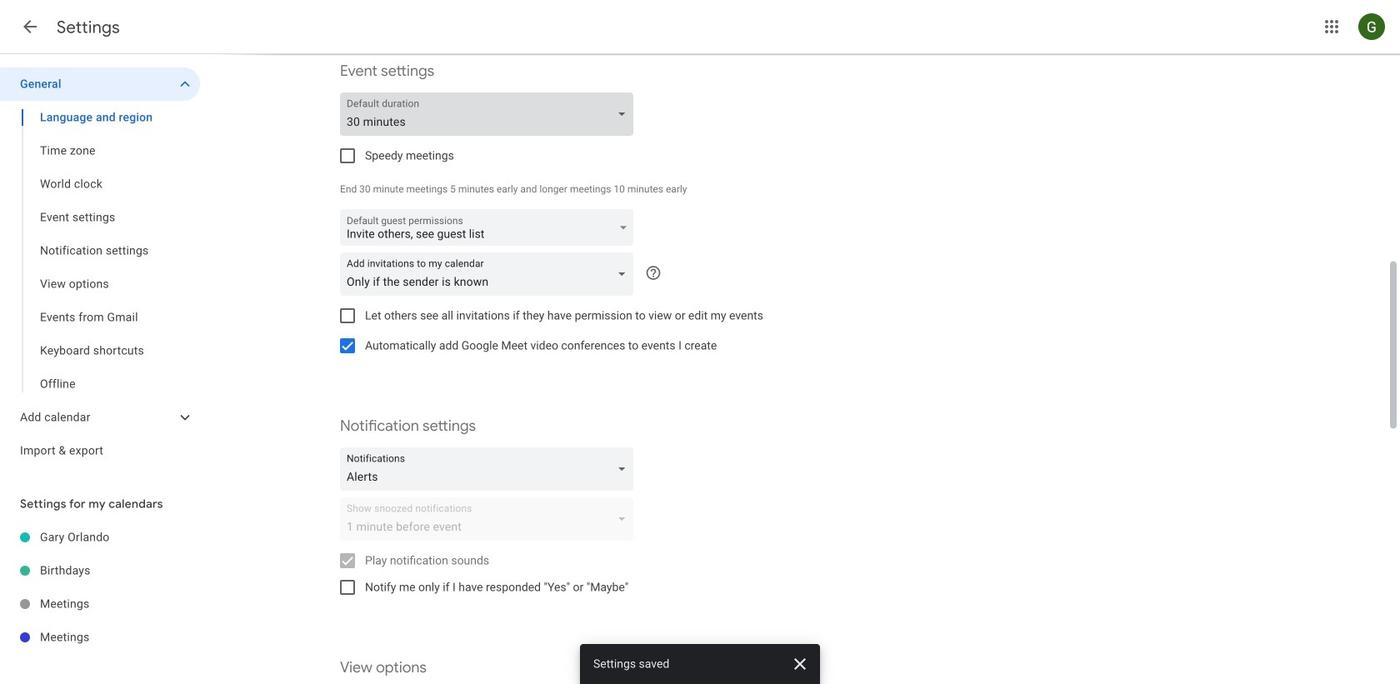 Task type: describe. For each thing, give the bounding box(es) containing it.
birthdays tree item
[[0, 554, 200, 588]]

go back image
[[20, 17, 40, 37]]

1 tree from the top
[[0, 68, 200, 468]]

gary orlando tree item
[[0, 521, 200, 554]]

2 tree from the top
[[0, 521, 200, 654]]

1 meetings tree item from the top
[[0, 588, 200, 621]]



Task type: vqa. For each thing, say whether or not it's contained in the screenshot.
tree
yes



Task type: locate. For each thing, give the bounding box(es) containing it.
None field
[[340, 93, 640, 136], [340, 253, 640, 296], [340, 448, 640, 491], [340, 93, 640, 136], [340, 253, 640, 296], [340, 448, 640, 491]]

2 meetings tree item from the top
[[0, 621, 200, 654]]

0 vertical spatial tree
[[0, 68, 200, 468]]

meetings tree item down gary orlando tree item
[[0, 588, 200, 621]]

meetings tree item
[[0, 588, 200, 621], [0, 621, 200, 654]]

group
[[0, 101, 200, 401]]

meetings tree item down birthdays tree item
[[0, 621, 200, 654]]

tree
[[0, 68, 200, 468], [0, 521, 200, 654]]

general tree item
[[0, 68, 200, 101]]

1 vertical spatial tree
[[0, 521, 200, 654]]

heading
[[57, 17, 120, 38]]



